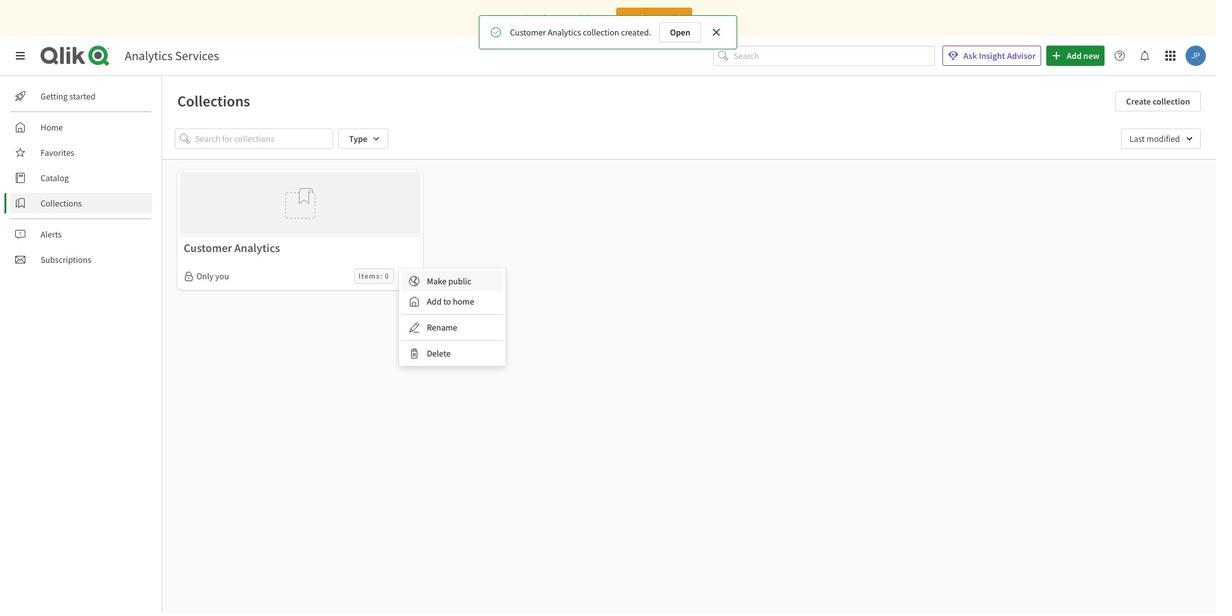 Task type: describe. For each thing, give the bounding box(es) containing it.
subscriptions
[[41, 254, 91, 265]]

open
[[670, 27, 690, 38]]

collection inside alert
[[583, 27, 619, 38]]

home
[[453, 296, 474, 307]]

navigation pane element
[[0, 81, 162, 275]]

catalog
[[41, 172, 69, 184]]

rename button
[[402, 317, 503, 338]]

catalog link
[[10, 168, 152, 188]]

analytics services
[[125, 48, 219, 63]]

insight
[[979, 50, 1005, 61]]

items:
[[358, 271, 383, 281]]

activate
[[629, 12, 659, 23]]

open button
[[659, 22, 701, 42]]

0 horizontal spatial analytics
[[125, 48, 173, 63]]

add
[[427, 296, 442, 307]]

remaining:
[[560, 12, 600, 23]]

free
[[524, 12, 540, 23]]

only
[[196, 271, 213, 282]]

free days remaining: 3
[[524, 12, 606, 23]]

alerts
[[41, 229, 62, 240]]

analytics for customer analytics
[[234, 241, 280, 255]]

Search for collections text field
[[195, 129, 333, 149]]

1 horizontal spatial collections
[[177, 91, 250, 111]]

Search text field
[[734, 45, 935, 66]]

0
[[385, 271, 389, 281]]

menu containing make public
[[399, 269, 505, 366]]

collections link
[[10, 193, 152, 213]]

only you
[[196, 271, 229, 282]]

ask
[[964, 50, 977, 61]]

favorites link
[[10, 143, 152, 163]]

analytics for customer analytics  collection created.
[[548, 27, 581, 38]]

ask insight advisor
[[964, 50, 1036, 61]]

home link
[[10, 117, 152, 137]]

alerts link
[[10, 224, 152, 244]]

customer analytics
[[184, 241, 280, 255]]

favorites
[[41, 147, 74, 158]]

3
[[602, 12, 606, 23]]

customer for customer analytics  collection created.
[[510, 27, 546, 38]]

add to home
[[427, 296, 474, 307]]

subscriptions link
[[10, 250, 152, 270]]

created.
[[621, 27, 651, 38]]

you
[[215, 271, 229, 282]]

days
[[541, 12, 559, 23]]

searchbar element
[[713, 45, 935, 66]]



Task type: vqa. For each thing, say whether or not it's contained in the screenshot.
"it"
no



Task type: locate. For each thing, give the bounding box(es) containing it.
advisor
[[1007, 50, 1036, 61]]

analytics services element
[[125, 48, 219, 63]]

rename
[[427, 322, 457, 333]]

now!
[[661, 12, 680, 23]]

1 vertical spatial customer
[[184, 241, 232, 255]]

collections down catalog
[[41, 198, 82, 209]]

customer for customer analytics
[[184, 241, 232, 255]]

0 vertical spatial analytics
[[548, 27, 581, 38]]

add to home button
[[402, 291, 503, 312]]

0 horizontal spatial collection
[[583, 27, 619, 38]]

alert containing customer analytics  collection created.
[[479, 15, 737, 49]]

1 horizontal spatial analytics
[[234, 241, 280, 255]]

make
[[427, 276, 446, 287]]

collection down '3'
[[583, 27, 619, 38]]

close sidebar menu image
[[15, 51, 25, 61]]

home
[[41, 122, 63, 133]]

0 horizontal spatial customer
[[184, 241, 232, 255]]

customer down free
[[510, 27, 546, 38]]

collection inside "button"
[[1153, 96, 1190, 107]]

2 vertical spatial analytics
[[234, 241, 280, 255]]

to
[[443, 296, 451, 307]]

analytics
[[548, 27, 581, 38], [125, 48, 173, 63], [234, 241, 280, 255]]

collection right create
[[1153, 96, 1190, 107]]

collections
[[177, 91, 250, 111], [41, 198, 82, 209]]

getting started
[[41, 91, 96, 102]]

activate now!
[[629, 12, 680, 23]]

getting
[[41, 91, 68, 102]]

customer up only at the left of page
[[184, 241, 232, 255]]

1 vertical spatial collection
[[1153, 96, 1190, 107]]

1 horizontal spatial collection
[[1153, 96, 1190, 107]]

1 horizontal spatial customer
[[510, 27, 546, 38]]

menu
[[399, 269, 505, 366]]

1 vertical spatial collections
[[41, 198, 82, 209]]

customer
[[510, 27, 546, 38], [184, 241, 232, 255]]

create collection button
[[1115, 91, 1201, 111]]

ask insight advisor button
[[943, 46, 1041, 66]]

0 vertical spatial collections
[[177, 91, 250, 111]]

0 vertical spatial customer
[[510, 27, 546, 38]]

delete
[[427, 348, 451, 359]]

analytics inside alert
[[548, 27, 581, 38]]

getting started link
[[10, 86, 152, 106]]

alert
[[479, 15, 737, 49]]

services
[[175, 48, 219, 63]]

items: 0
[[358, 271, 389, 281]]

customer analytics  collection created.
[[510, 27, 651, 38]]

delete button
[[402, 343, 503, 364]]

make public
[[427, 276, 471, 287]]

collections down services
[[177, 91, 250, 111]]

activate now! link
[[617, 8, 693, 28]]

filters region
[[162, 118, 1216, 159]]

started
[[69, 91, 96, 102]]

create
[[1126, 96, 1151, 107]]

public
[[448, 276, 471, 287]]

0 horizontal spatial collections
[[41, 198, 82, 209]]

collection
[[583, 27, 619, 38], [1153, 96, 1190, 107]]

make public button
[[402, 271, 503, 291]]

more actions image
[[404, 271, 414, 281]]

collections inside the navigation pane element
[[41, 198, 82, 209]]

1 vertical spatial analytics
[[125, 48, 173, 63]]

last modified image
[[1121, 129, 1201, 149]]

create collection
[[1126, 96, 1190, 107]]

0 vertical spatial collection
[[583, 27, 619, 38]]

2 horizontal spatial analytics
[[548, 27, 581, 38]]



